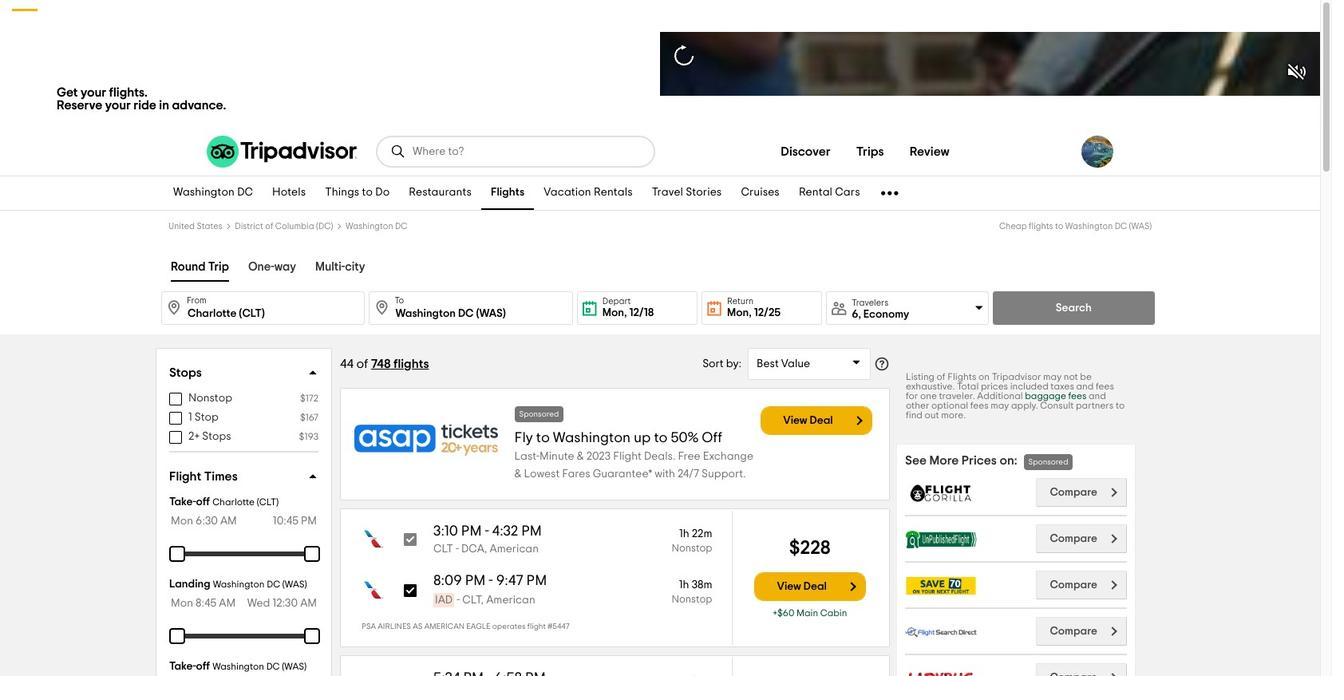 Task type: locate. For each thing, give the bounding box(es) containing it.
0 vertical spatial take-
[[169, 497, 196, 508]]

mon, down depart on the top
[[603, 307, 627, 319]]

nonstop up stop
[[188, 393, 232, 404]]

1 horizontal spatial fees
[[1069, 391, 1087, 401]]

0 vertical spatial clt
[[434, 544, 453, 555]]

things to do link
[[316, 176, 399, 210]]

taxes
[[1051, 382, 1075, 391]]

1 earliest time slider from the top
[[160, 537, 195, 572]]

mon
[[171, 516, 193, 527], [171, 598, 193, 609]]

0 vertical spatial 1h
[[679, 529, 690, 540]]

stops
[[169, 367, 202, 379], [202, 431, 231, 442]]

washington inside fly to washington up to 50% off last-minute & 2023 flight deals. free exchange & lowest fares guarantee* with 24/7 support.
[[553, 431, 631, 445]]

0 vertical spatial view deal button
[[761, 406, 872, 435]]

dca
[[462, 544, 485, 555]]

american for 9:47
[[486, 595, 536, 606]]

washington up wed
[[213, 580, 265, 589]]

1 vertical spatial nonstop
[[672, 544, 713, 554]]

2 vertical spatial ,
[[481, 595, 484, 606]]

24/7
[[678, 468, 700, 480]]

&
[[577, 451, 584, 462], [515, 468, 522, 480]]

0 vertical spatial flight
[[613, 451, 642, 462]]

3:10 pm - 4:32 pm clt - dca , american
[[434, 525, 542, 555]]

view deal up the main
[[777, 581, 827, 592]]

multi-city link
[[315, 255, 365, 282]]

latest time slider
[[295, 537, 330, 572], [295, 619, 330, 654]]

2 horizontal spatial of
[[937, 372, 946, 382]]

1 horizontal spatial of
[[357, 358, 368, 371]]

1 vertical spatial take-
[[169, 661, 196, 672]]

sponsored
[[519, 410, 559, 418], [1029, 458, 1069, 466]]

trips
[[857, 145, 885, 158]]

may down prices
[[991, 401, 1010, 410]]

flight left times
[[169, 470, 202, 483]]

view deal for topmost view deal button
[[784, 415, 833, 426]]

clt up "psa airlines as american eagle operates flight #5447"
[[463, 595, 481, 606]]

times
[[204, 470, 238, 483]]

review button
[[897, 136, 963, 168]]

view down value
[[784, 415, 808, 426]]

pm for 8:09
[[465, 574, 486, 589]]

round trip
[[171, 261, 229, 273]]

am right 8:45
[[219, 598, 236, 609]]

rentals
[[594, 187, 633, 198]]

1 1h from the top
[[679, 529, 690, 540]]

american down "9:47"
[[486, 595, 536, 606]]

view deal button
[[761, 406, 872, 435], [754, 572, 866, 601]]

4 compare button from the top
[[1037, 617, 1128, 646]]

2 off from the top
[[196, 661, 210, 672]]

apply.
[[1012, 401, 1039, 410]]

2 horizontal spatial fees
[[1096, 382, 1115, 391]]

1h 22m nonstop
[[672, 529, 713, 554]]

0 vertical spatial may
[[1044, 372, 1062, 382]]

mon left 6:30
[[171, 516, 193, 527]]

way
[[275, 261, 296, 273]]

0 horizontal spatial may
[[991, 401, 1010, 410]]

wed
[[247, 598, 270, 609]]

deal down value
[[810, 415, 833, 426]]

more.
[[942, 410, 966, 420]]

round trip link
[[171, 255, 229, 282]]

american for 4:32
[[490, 544, 539, 555]]

1 vertical spatial mon
[[171, 598, 193, 609]]

1h inside 1h 38m nonstop
[[679, 580, 690, 591]]

view deal
[[784, 415, 833, 426], [777, 581, 827, 592]]

0 vertical spatial view
[[784, 415, 808, 426]]

view for the bottom view deal button
[[777, 581, 802, 592]]

2 1h from the top
[[679, 580, 690, 591]]

trip
[[208, 261, 229, 273]]

City or Airport text field
[[161, 291, 365, 325], [369, 291, 573, 325]]

1 vertical spatial 1h
[[679, 580, 690, 591]]

& up fares
[[577, 451, 584, 462]]

2 compare from the top
[[1050, 533, 1098, 545]]

exchange
[[703, 451, 754, 462]]

, down travelers
[[859, 309, 862, 320]]

0 horizontal spatial of
[[265, 222, 273, 231]]

1 off from the top
[[196, 497, 210, 508]]

1 vertical spatial flight
[[169, 470, 202, 483]]

0 vertical spatial view deal
[[784, 415, 833, 426]]

flights up traveler.
[[948, 372, 977, 382]]

pm right 8:09
[[465, 574, 486, 589]]

2 vertical spatial of
[[937, 372, 946, 382]]

1 take- from the top
[[169, 497, 196, 508]]

1 vertical spatial view deal
[[777, 581, 827, 592]]

0 vertical spatial (was)
[[1130, 222, 1152, 231]]

sponsored up fly
[[519, 410, 559, 418]]

mon, down "return"
[[728, 307, 752, 319]]

earliest time slider down mon 8:45 am in the bottom of the page
[[160, 619, 195, 654]]

1h left 22m
[[679, 529, 690, 540]]

1 horizontal spatial flights
[[948, 372, 977, 382]]

washington up 2023
[[553, 431, 631, 445]]

travel stories link
[[643, 176, 732, 210]]

dc
[[237, 187, 253, 198], [395, 222, 408, 231], [1115, 222, 1128, 231], [267, 580, 280, 589], [266, 662, 280, 672]]

8:09
[[434, 574, 462, 589]]

1 mon, from the left
[[603, 307, 627, 319]]

latest time slider down 10:45 pm
[[295, 537, 330, 572]]

may inside and other optional fees may apply. consult partners to find out more.
[[991, 401, 1010, 410]]

1 vertical spatial ,
[[485, 544, 487, 555]]

flights right cheap at the top
[[1029, 222, 1054, 231]]

listing
[[906, 372, 935, 382]]

nonstop for 3:10 pm
[[672, 544, 713, 554]]

one-
[[248, 261, 275, 273]]

1
[[188, 412, 192, 423]]

city
[[345, 261, 365, 273]]

traveler.
[[940, 391, 976, 401]]

0 horizontal spatial washington dc link
[[164, 176, 263, 210]]

rental cars
[[799, 187, 861, 198]]

1 vertical spatial (was)
[[282, 580, 307, 589]]

1 horizontal spatial city or airport text field
[[369, 291, 573, 325]]

mon for mon 6:30 am
[[171, 516, 193, 527]]

0 horizontal spatial mon,
[[603, 307, 627, 319]]

0 vertical spatial earliest time slider
[[160, 537, 195, 572]]

compare button
[[1037, 478, 1128, 507], [1037, 525, 1128, 553], [1037, 571, 1128, 600], [1037, 617, 1128, 646]]

washington down the profile picture
[[1066, 222, 1113, 231]]

1 vertical spatial latest time slider
[[295, 619, 330, 654]]

listing of flights on tripadvisor may not be exhaustive. total prices included taxes and fees for one traveler. additional
[[906, 372, 1115, 401]]

iad
[[435, 595, 453, 606]]

2 latest time slider from the top
[[295, 619, 330, 654]]

0 vertical spatial off
[[196, 497, 210, 508]]

$228
[[790, 539, 831, 558]]

(was) inside landing washington dc (was)
[[282, 580, 307, 589]]

to right cheap at the top
[[1056, 222, 1064, 231]]

washington down wed
[[213, 662, 264, 672]]

Search search field
[[413, 145, 641, 159]]

district
[[235, 222, 263, 231]]

mon, for mon, 12/18
[[603, 307, 627, 319]]

2 take- from the top
[[169, 661, 196, 672]]

4 compare from the top
[[1050, 626, 1098, 637]]

1 horizontal spatial washington dc
[[346, 222, 408, 231]]

pm up "dca" at the bottom of the page
[[461, 525, 482, 539]]

am down take-off charlotte (clt)
[[220, 516, 237, 527]]

pm for 3:10
[[461, 525, 482, 539]]

, inside travelers 6 , economy
[[859, 309, 862, 320]]

0 horizontal spatial city or airport text field
[[161, 291, 365, 325]]

fees right the be
[[1096, 382, 1115, 391]]

of right 44
[[357, 358, 368, 371]]

american down 4:32
[[490, 544, 539, 555]]

am right 12:30
[[300, 598, 317, 609]]

by:
[[726, 359, 742, 370]]

to inside and other optional fees may apply. consult partners to find out more.
[[1116, 401, 1125, 410]]

3 compare from the top
[[1050, 580, 1098, 591]]

mon for mon 8:45 am
[[171, 598, 193, 609]]

1 vertical spatial of
[[357, 358, 368, 371]]

1h left 38m
[[679, 580, 690, 591]]

not
[[1064, 372, 1079, 382]]

included
[[1011, 382, 1049, 391]]

washington dc up states
[[173, 187, 253, 198]]

None search field
[[378, 137, 654, 166]]

cruises link
[[732, 176, 790, 210]]

washington dc link up states
[[164, 176, 263, 210]]

be
[[1081, 372, 1092, 382]]

off
[[196, 497, 210, 508], [196, 661, 210, 672]]

0 vertical spatial latest time slider
[[295, 537, 330, 572]]

and other optional fees may apply. consult partners to find out more.
[[906, 391, 1125, 420]]

2 earliest time slider from the top
[[160, 619, 195, 654]]

flight inside fly to washington up to 50% off last-minute & 2023 flight deals. free exchange & lowest fares guarantee* with 24/7 support.
[[613, 451, 642, 462]]

0 vertical spatial of
[[265, 222, 273, 231]]

view deal down value
[[784, 415, 833, 426]]

washington up states
[[173, 187, 235, 198]]

pm for 10:45
[[301, 516, 317, 527]]

fees inside listing of flights on tripadvisor may not be exhaustive. total prices included taxes and fees for one traveler. additional
[[1096, 382, 1115, 391]]

take- up mon 6:30 am
[[169, 497, 196, 508]]

1 horizontal spatial flight
[[613, 451, 642, 462]]

50%
[[671, 431, 699, 445]]

0 vertical spatial deal
[[810, 415, 833, 426]]

american inside 8:09 pm - 9:47 pm iad - clt , american
[[486, 595, 536, 606]]

, up 8:09 pm - 9:47 pm iad - clt , american
[[485, 544, 487, 555]]

earliest time slider for mon 8:45 am
[[160, 619, 195, 654]]

rental cars link
[[790, 176, 870, 210]]

1 horizontal spatial stops
[[202, 431, 231, 442]]

deal
[[810, 415, 833, 426], [804, 581, 827, 592]]

deal up + $60 main cabin
[[804, 581, 827, 592]]

flight up guarantee*
[[613, 451, 642, 462]]

1 vertical spatial may
[[991, 401, 1010, 410]]

of right the listing
[[937, 372, 946, 382]]

of inside listing of flights on tripadvisor may not be exhaustive. total prices included taxes and fees for one traveler. additional
[[937, 372, 946, 382]]

1 vertical spatial american
[[486, 595, 536, 606]]

1 vertical spatial washington dc
[[346, 222, 408, 231]]

fees down the not
[[1069, 391, 1087, 401]]

vacation rentals link
[[534, 176, 643, 210]]

off down mon 8:45 am in the bottom of the page
[[196, 661, 210, 672]]

0 vertical spatial washington dc
[[173, 187, 253, 198]]

and up "partners"
[[1077, 382, 1094, 391]]

1 horizontal spatial may
[[1044, 372, 1062, 382]]

nonstop down 38m
[[672, 595, 713, 605]]

of for district
[[265, 222, 273, 231]]

flights down search search box
[[491, 187, 525, 198]]

, up eagle
[[481, 595, 484, 606]]

to right fly
[[536, 431, 550, 445]]

mon, inside return mon, 12/25
[[728, 307, 752, 319]]

1 horizontal spatial clt
[[463, 595, 481, 606]]

1 horizontal spatial flights
[[1029, 222, 1054, 231]]

nonstop down 22m
[[672, 544, 713, 554]]

1 vertical spatial washington dc link
[[346, 222, 408, 231]]

1 vertical spatial off
[[196, 661, 210, 672]]

may left the not
[[1044, 372, 1062, 382]]

as
[[413, 623, 423, 631]]

0 vertical spatial american
[[490, 544, 539, 555]]

district of columbia (dc) link
[[235, 222, 333, 231]]

0 vertical spatial sponsored
[[519, 410, 559, 418]]

1 horizontal spatial sponsored
[[1029, 458, 1069, 466]]

earliest time slider up landing
[[160, 537, 195, 572]]

american inside '3:10 pm - 4:32 pm clt - dca , american'
[[490, 544, 539, 555]]

1 compare from the top
[[1050, 487, 1098, 498]]

pm right 10:45
[[301, 516, 317, 527]]

0 horizontal spatial &
[[515, 468, 522, 480]]

off for take-off washington dc (was)
[[196, 661, 210, 672]]

best
[[757, 359, 779, 370]]

1 latest time slider from the top
[[295, 537, 330, 572]]

stops up the '1'
[[169, 367, 202, 379]]

find
[[906, 410, 923, 420]]

0 horizontal spatial fees
[[971, 401, 989, 410]]

flights right the 748
[[394, 358, 429, 371]]

1 horizontal spatial washington dc link
[[346, 222, 408, 231]]

0 horizontal spatial washington dc
[[173, 187, 253, 198]]

& down last-
[[515, 468, 522, 480]]

mon, for mon, 12/25
[[728, 307, 752, 319]]

8:09 pm - 9:47 pm iad - clt , american
[[434, 574, 547, 606]]

1 vertical spatial flights
[[948, 372, 977, 382]]

2 city or airport text field from the left
[[369, 291, 573, 325]]

of right district
[[265, 222, 273, 231]]

22m
[[692, 529, 713, 540]]

1 city or airport text field from the left
[[161, 291, 365, 325]]

from
[[187, 296, 207, 305]]

1 vertical spatial earliest time slider
[[160, 619, 195, 654]]

tripadvisor
[[992, 372, 1042, 382]]

to right "partners"
[[1116, 401, 1125, 410]]

0 horizontal spatial stops
[[169, 367, 202, 379]]

fees inside and other optional fees may apply. consult partners to find out more.
[[971, 401, 989, 410]]

8:45
[[196, 598, 217, 609]]

1 vertical spatial view
[[777, 581, 802, 592]]

fees down total
[[971, 401, 989, 410]]

vacation rentals
[[544, 187, 633, 198]]

earliest time slider for mon 6:30 am
[[160, 537, 195, 572]]

take- down mon 8:45 am in the bottom of the page
[[169, 661, 196, 672]]

with
[[655, 468, 676, 480]]

1 mon from the top
[[171, 516, 193, 527]]

, inside '3:10 pm - 4:32 pm clt - dca , american'
[[485, 544, 487, 555]]

mon, inside depart mon, 12/18
[[603, 307, 627, 319]]

view deal button up + $60 main cabin
[[754, 572, 866, 601]]

0 vertical spatial flights
[[491, 187, 525, 198]]

0 vertical spatial mon
[[171, 516, 193, 527]]

for
[[906, 391, 919, 401]]

mon 6:30 am
[[171, 516, 237, 527]]

0 vertical spatial ,
[[859, 309, 862, 320]]

1 horizontal spatial mon,
[[728, 307, 752, 319]]

1 vertical spatial deal
[[804, 581, 827, 592]]

and inside listing of flights on tripadvisor may not be exhaustive. total prices included taxes and fees for one traveler. additional
[[1077, 382, 1094, 391]]

44
[[340, 358, 354, 371]]

0 horizontal spatial flights
[[394, 358, 429, 371]]

0 horizontal spatial clt
[[434, 544, 453, 555]]

sponsored right on:
[[1029, 458, 1069, 466]]

stops down stop
[[202, 431, 231, 442]]

consult
[[1041, 401, 1074, 410]]

flight times
[[169, 470, 238, 483]]

1h inside 1h 22m nonstop
[[679, 529, 690, 540]]

2+
[[188, 431, 200, 442]]

2 vertical spatial (was)
[[282, 662, 307, 672]]

1 vertical spatial sponsored
[[1029, 458, 1069, 466]]

and down the be
[[1089, 391, 1107, 401]]

city or airport text field for from
[[161, 291, 365, 325]]

-
[[485, 525, 489, 539], [456, 544, 459, 555], [489, 574, 493, 589], [457, 595, 460, 606]]

0 vertical spatial washington dc link
[[164, 176, 263, 210]]

review
[[910, 145, 950, 158]]

rental
[[799, 187, 833, 198]]

earliest time slider
[[160, 537, 195, 572], [160, 619, 195, 654]]

landing
[[169, 579, 211, 590]]

2 mon from the top
[[171, 598, 193, 609]]

washington dc down the do
[[346, 222, 408, 231]]

1 vertical spatial stops
[[202, 431, 231, 442]]

2 vertical spatial nonstop
[[672, 595, 713, 605]]

of for 44
[[357, 358, 368, 371]]

search image
[[390, 144, 406, 160]]

clt inside '3:10 pm - 4:32 pm clt - dca , american'
[[434, 544, 453, 555]]

2 mon, from the left
[[728, 307, 752, 319]]

1 vertical spatial flights
[[394, 358, 429, 371]]

baggage fees link
[[1026, 391, 1087, 401]]

mon down landing
[[171, 598, 193, 609]]

clt down the 3:10
[[434, 544, 453, 555]]

additional
[[978, 391, 1023, 401]]

0 vertical spatial &
[[577, 451, 584, 462]]

cheap
[[1000, 222, 1027, 231]]

advertisement region
[[0, 0, 1321, 128]]

up
[[634, 431, 651, 445]]

, inside 8:09 pm - 9:47 pm iad - clt , american
[[481, 595, 484, 606]]

1 vertical spatial clt
[[463, 595, 481, 606]]

- left "dca" at the bottom of the page
[[456, 544, 459, 555]]

am
[[220, 516, 237, 527], [219, 598, 236, 609], [300, 598, 317, 609]]

take- for take-off washington dc (was)
[[169, 661, 196, 672]]

view deal button down value
[[761, 406, 872, 435]]

flights
[[491, 187, 525, 198], [948, 372, 977, 382]]

3 compare link from the top
[[1037, 571, 1128, 600]]

0 vertical spatial flights
[[1029, 222, 1054, 231]]

washington dc link down the do
[[346, 222, 408, 231]]

latest time slider down 12:30
[[295, 619, 330, 654]]

columbia
[[275, 222, 314, 231]]

view up $60
[[777, 581, 802, 592]]

off up mon 6:30 am
[[196, 497, 210, 508]]



Task type: describe. For each thing, give the bounding box(es) containing it.
flights link
[[481, 176, 534, 210]]

dc inside landing washington dc (was)
[[267, 580, 280, 589]]

support.
[[702, 468, 746, 480]]

mon 8:45 am
[[171, 598, 236, 609]]

1h for 4:32 pm
[[679, 529, 690, 540]]

compare for 2nd compare button from the top of the page
[[1050, 533, 1098, 545]]

(dc)
[[316, 222, 333, 231]]

clt inside 8:09 pm - 9:47 pm iad - clt , american
[[463, 595, 481, 606]]

2023
[[587, 451, 611, 462]]

$172
[[300, 394, 319, 403]]

12/25
[[754, 307, 781, 319]]

deals.
[[644, 451, 676, 462]]

psa airlines as american eagle operates flight #5447
[[362, 623, 570, 631]]

more
[[930, 454, 959, 467]]

0 horizontal spatial flight
[[169, 470, 202, 483]]

multi-city
[[315, 261, 365, 273]]

on
[[979, 372, 990, 382]]

to
[[395, 296, 404, 305]]

on:
[[1000, 454, 1018, 467]]

4 compare link from the top
[[1037, 617, 1128, 646]]

to left the do
[[362, 187, 373, 198]]

multi-
[[315, 261, 345, 273]]

cars
[[836, 187, 861, 198]]

am for mon 6:30 am
[[220, 516, 237, 527]]

+ $60 main cabin
[[773, 608, 848, 618]]

and inside and other optional fees may apply. consult partners to find out more.
[[1089, 391, 1107, 401]]

last-
[[515, 451, 540, 462]]

12:30
[[273, 598, 298, 609]]

depart
[[603, 297, 631, 306]]

partners
[[1076, 401, 1114, 410]]

6
[[852, 309, 859, 320]]

44 of 748 flights
[[340, 358, 429, 371]]

2 compare link from the top
[[1037, 525, 1128, 553]]

restaurants link
[[399, 176, 481, 210]]

sort by:
[[703, 359, 742, 370]]

1h for 9:47 pm
[[679, 580, 690, 591]]

#5447
[[548, 623, 570, 631]]

stop
[[195, 412, 219, 423]]

total
[[958, 382, 979, 391]]

round
[[171, 261, 206, 273]]

fares
[[562, 468, 591, 480]]

am for mon 8:45 am
[[219, 598, 236, 609]]

cabin
[[821, 608, 848, 618]]

stories
[[686, 187, 722, 198]]

2 compare button from the top
[[1037, 525, 1128, 553]]

, for 4:32 pm
[[485, 544, 487, 555]]

discover
[[781, 145, 831, 158]]

discover button
[[769, 136, 844, 168]]

0 vertical spatial nonstop
[[188, 393, 232, 404]]

washington down things to do link
[[346, 222, 393, 231]]

12/18
[[630, 307, 654, 319]]

baggage fees
[[1026, 391, 1087, 401]]

airlines
[[378, 623, 411, 631]]

washington inside take-off washington dc (was)
[[213, 662, 264, 672]]

3 compare button from the top
[[1037, 571, 1128, 600]]

other
[[906, 401, 930, 410]]

1h 38m nonstop
[[672, 580, 713, 605]]

view deal for the bottom view deal button
[[777, 581, 827, 592]]

return mon, 12/25
[[728, 297, 781, 319]]

washington inside landing washington dc (was)
[[213, 580, 265, 589]]

city or airport text field for to
[[369, 291, 573, 325]]

6:30
[[196, 516, 218, 527]]

minute
[[540, 451, 575, 462]]

guarantee*
[[593, 468, 653, 480]]

united states link
[[168, 222, 222, 231]]

fly to washington up to 50% off last-minute & 2023 flight deals. free exchange & lowest fares guarantee* with 24/7 support.
[[515, 431, 754, 480]]

united
[[168, 222, 195, 231]]

of for listing
[[937, 372, 946, 382]]

9:47
[[496, 574, 524, 589]]

nonstop for 8:09 pm
[[672, 595, 713, 605]]

see more prices on:
[[906, 454, 1018, 467]]

am for wed 12:30 am
[[300, 598, 317, 609]]

1 compare button from the top
[[1037, 478, 1128, 507]]

landing washington dc (was)
[[169, 579, 307, 590]]

compare for fourth compare button from the bottom
[[1050, 487, 1098, 498]]

1 horizontal spatial &
[[577, 451, 584, 462]]

travelers 6 , economy
[[852, 298, 910, 320]]

may inside listing of flights on tripadvisor may not be exhaustive. total prices included taxes and fees for one traveler. additional
[[1044, 372, 1062, 382]]

view for topmost view deal button
[[784, 415, 808, 426]]

tripadvisor image
[[207, 136, 357, 168]]

(was) inside take-off washington dc (was)
[[282, 662, 307, 672]]

travelers
[[852, 298, 889, 307]]

psa
[[362, 623, 376, 631]]

0 vertical spatial stops
[[169, 367, 202, 379]]

compare for 3rd compare button from the top
[[1050, 580, 1098, 591]]

one-way
[[248, 261, 296, 273]]

depart mon, 12/18
[[603, 297, 654, 319]]

travel stories
[[652, 187, 722, 198]]

charlotte
[[213, 498, 255, 507]]

latest time slider for 10:45 pm
[[295, 537, 330, 572]]

vacation
[[544, 187, 592, 198]]

main
[[797, 608, 819, 618]]

states
[[197, 222, 222, 231]]

4:32
[[492, 525, 518, 539]]

things
[[325, 187, 360, 198]]

latest time slider for wed 12:30 am
[[295, 619, 330, 654]]

wed 12:30 am
[[247, 598, 317, 609]]

travel
[[652, 187, 684, 198]]

operates
[[493, 623, 526, 631]]

take- for take-off charlotte (clt)
[[169, 497, 196, 508]]

search
[[1056, 303, 1092, 314]]

flights inside listing of flights on tripadvisor may not be exhaustive. total prices included taxes and fees for one traveler. additional
[[948, 372, 977, 382]]

0 horizontal spatial sponsored
[[519, 410, 559, 418]]

- left "9:47"
[[489, 574, 493, 589]]

baggage
[[1026, 391, 1067, 401]]

profile picture image
[[1082, 136, 1114, 168]]

dc inside take-off washington dc (was)
[[266, 662, 280, 672]]

1 vertical spatial &
[[515, 468, 522, 480]]

pm right "9:47"
[[527, 574, 547, 589]]

- left 4:32
[[485, 525, 489, 539]]

- right iad
[[457, 595, 460, 606]]

off for take-off charlotte (clt)
[[196, 497, 210, 508]]

pm right 4:32
[[522, 525, 542, 539]]

sort
[[703, 359, 724, 370]]

3:10
[[434, 525, 458, 539]]

fly
[[515, 431, 533, 445]]

$167
[[300, 413, 319, 422]]

lowest
[[524, 468, 560, 480]]

0 horizontal spatial flights
[[491, 187, 525, 198]]

compare for first compare button from the bottom
[[1050, 626, 1098, 637]]

prices
[[962, 454, 997, 467]]

united states
[[168, 222, 222, 231]]

flight
[[528, 623, 546, 631]]

hotels link
[[263, 176, 316, 210]]

, for 9:47 pm
[[481, 595, 484, 606]]

do
[[375, 187, 390, 198]]

things to do
[[325, 187, 390, 198]]

to up 'deals.'
[[654, 431, 668, 445]]

take-off charlotte (clt)
[[169, 497, 279, 508]]

1 compare link from the top
[[1037, 478, 1128, 507]]

1 vertical spatial view deal button
[[754, 572, 866, 601]]

1 stop
[[188, 412, 219, 423]]

eagle
[[467, 623, 491, 631]]

one
[[921, 391, 937, 401]]

out
[[925, 410, 940, 420]]



Task type: vqa. For each thing, say whether or not it's contained in the screenshot.
$167
yes



